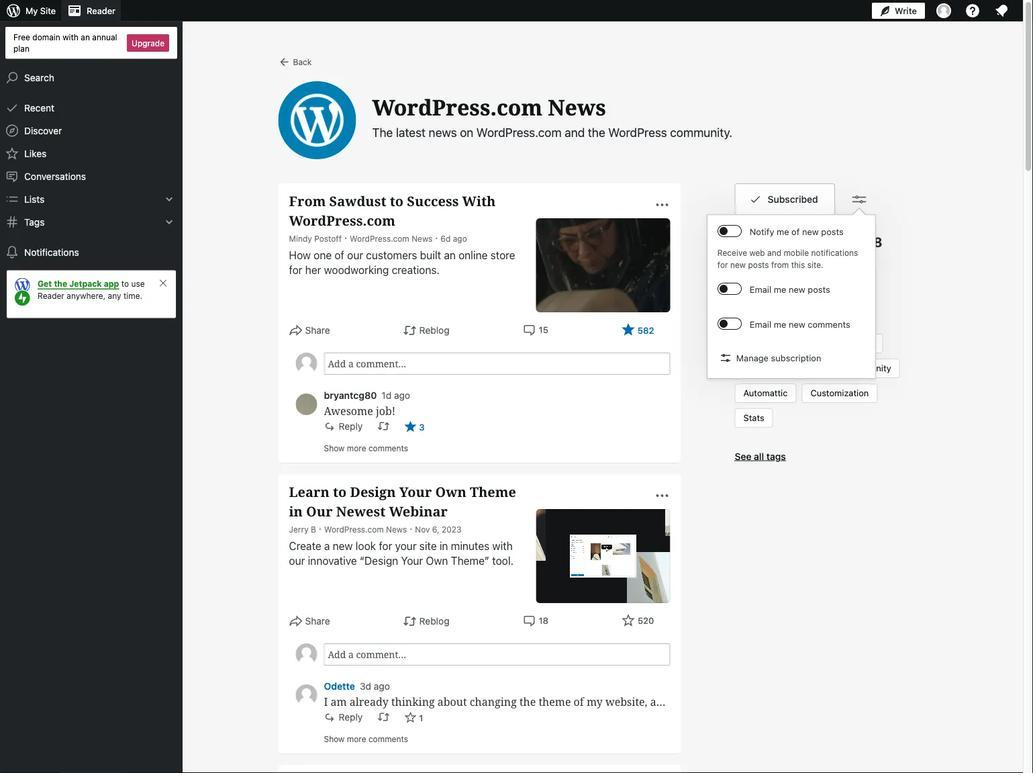 Task type: vqa. For each thing, say whether or not it's contained in the screenshot.
Recent
yes



Task type: describe. For each thing, give the bounding box(es) containing it.
from
[[289, 192, 326, 210]]

domain
[[32, 32, 60, 42]]

see
[[735, 451, 752, 462]]

1 horizontal spatial reader
[[87, 6, 115, 16]]

show more comments for newest
[[324, 734, 408, 744]]

1d ago link
[[382, 390, 410, 401]]

customization
[[811, 388, 869, 398]]

more for ·
[[347, 443, 366, 453]]

1 vertical spatial own
[[426, 554, 448, 567]]

i am already thinking about changing the theme of my website, and i launched a month ago.
[[324, 694, 670, 725]]

email me new posts
[[750, 284, 831, 295]]

site
[[420, 540, 437, 552]]

conversations link
[[0, 165, 183, 188]]

reblog for webinar
[[420, 616, 450, 627]]

subscribed
[[768, 194, 819, 205]]

job!
[[376, 403, 396, 418]]

reader inside to use reader anywhere, any time.
[[38, 291, 64, 301]]

share for our
[[305, 616, 330, 627]]

lists
[[24, 194, 44, 205]]

terry turtle image
[[296, 643, 317, 665]]

postoff
[[314, 234, 342, 243]]

to inside to use reader anywhere, any time.
[[121, 279, 129, 289]]

wordpress.com news link for your
[[324, 525, 407, 534]]

for for from sawdust to success with wordpress.com
[[289, 264, 303, 276]]

reply for newest
[[339, 711, 363, 723]]

one
[[314, 249, 332, 262]]

nov
[[415, 525, 430, 534]]

98,477,958 followers
[[809, 234, 883, 263]]

1.7k
[[735, 234, 762, 250]]

an inside from sawdust to success with wordpress.com mindy postoff · wordpress.com news · 6d ago how one of our customers built an online store for her woodworking creations.
[[444, 249, 456, 262]]

keyboard_arrow_down image for tags
[[163, 215, 176, 229]]

582 button
[[622, 323, 655, 338]]

lists link
[[0, 188, 183, 211]]

6d
[[441, 234, 451, 243]]

bryantcg80
[[324, 390, 377, 401]]

1 horizontal spatial design
[[794, 363, 823, 373]]

see all tags
[[735, 451, 786, 462]]

stats
[[744, 413, 765, 423]]

bryantcg80 1d ago
[[324, 390, 410, 401]]

wordpress.com up customers
[[350, 234, 410, 243]]

our
[[306, 502, 333, 521]]

turn this comment into its own post button for wordpress.com
[[378, 420, 390, 432]]

for inside receive web and mobile notifications for new posts from this site.
[[718, 260, 729, 269]]

get
[[38, 279, 52, 289]]

of inside tooltip
[[792, 227, 800, 237]]

show for postoff
[[324, 443, 345, 453]]

tags inside "link"
[[24, 216, 45, 227]]

reblog image
[[378, 711, 390, 723]]

search link
[[0, 66, 183, 89]]

the for i am already thinking about changing the theme of my website, and i launched a month ago.
[[520, 694, 536, 709]]

my
[[26, 6, 38, 16]]

theme
[[539, 694, 571, 709]]

reblog button for wordpress.com
[[403, 323, 450, 338]]

time.
[[124, 291, 142, 301]]

odette image
[[296, 684, 317, 706]]

15 button
[[523, 323, 549, 337]]

customization link
[[811, 388, 869, 398]]

month
[[390, 711, 424, 725]]

on
[[460, 125, 474, 139]]

15
[[539, 325, 549, 335]]

· left 6d
[[435, 232, 438, 243]]

1 vertical spatial your
[[401, 554, 423, 567]]

awesome
[[324, 403, 373, 418]]

theme
[[470, 483, 516, 501]]

odette 3d ago
[[324, 680, 390, 691]]

minutes
[[451, 540, 490, 552]]

wordpress.com news main content
[[278, 53, 929, 773]]

wordpress.com news link for success
[[350, 234, 433, 243]]

receive web and mobile notifications for new posts from this site.
[[718, 248, 859, 269]]

upgrade
[[132, 38, 165, 48]]

subscribed button
[[735, 183, 835, 216]]

recent link
[[0, 96, 183, 119]]

manage your notifications image
[[994, 3, 1010, 19]]

wordpress
[[609, 125, 667, 139]]

the
[[372, 125, 393, 139]]

to use reader anywhere, any time.
[[38, 279, 145, 301]]

520 button
[[622, 614, 655, 629]]

my profile image
[[937, 3, 952, 18]]

write link
[[872, 0, 926, 21]]

new down this
[[789, 284, 806, 295]]

notify me of new posts
[[750, 227, 844, 237]]

learn to design your own theme in our newest webinar link
[[289, 482, 520, 521]]

from sawdust to success with wordpress.com mindy postoff · wordpress.com news · 6d ago how one of our customers built an online store for her woodworking creations.
[[289, 192, 516, 276]]

wordpress.com down wordpress.com news
[[477, 125, 562, 139]]

recent
[[24, 102, 54, 113]]

subscription
[[772, 353, 822, 363]]

reader link
[[61, 0, 121, 21]]

writing
[[744, 363, 772, 373]]

woodworking creations.
[[324, 264, 440, 276]]

webinar
[[389, 502, 448, 521]]

· right b
[[319, 523, 322, 534]]

with inside free domain with an annual plan
[[63, 32, 79, 42]]

am
[[331, 694, 347, 709]]

already
[[350, 694, 389, 709]]

6d ago link
[[441, 234, 467, 243]]

1 horizontal spatial in
[[440, 540, 448, 552]]

0 vertical spatial in
[[289, 502, 303, 521]]

design link
[[794, 363, 823, 373]]

conversations
[[24, 171, 86, 182]]

odette
[[324, 680, 355, 691]]

with inside learn to design your own theme in our newest webinar jerry b · wordpress.com news · nov 6, 2023 create a new look for your site in minutes with our innovative "design your own theme" tool.
[[493, 540, 513, 552]]

and inside receive web and mobile notifications for new posts from this site.
[[768, 248, 782, 257]]

show more comments button for newest
[[324, 730, 408, 748]]

for for learn to design your own theme in our newest webinar
[[379, 540, 393, 552]]

from
[[772, 260, 789, 269]]

annual
[[92, 32, 117, 42]]

new up the subscription
[[789, 319, 806, 329]]

2 horizontal spatial news
[[548, 92, 606, 122]]

show more comments button for ·
[[324, 439, 408, 457]]

changing
[[470, 694, 517, 709]]

add a comment… text field for from sawdust to success with wordpress.com
[[324, 353, 671, 375]]

site.
[[808, 260, 824, 269]]

customers
[[366, 249, 418, 262]]

1 i from the top
[[324, 694, 328, 709]]

2023
[[442, 525, 462, 534]]

help image
[[965, 3, 981, 19]]

news inside learn to design your own theme in our newest webinar jerry b · wordpress.com news · nov 6, 2023 create a new look for your site in minutes with our innovative "design your own theme" tool.
[[386, 525, 407, 534]]

jerry
[[289, 525, 309, 534]]

ago for your
[[374, 680, 390, 691]]

anywhere,
[[67, 291, 106, 301]]

"design
[[360, 554, 398, 567]]

my site link
[[0, 0, 61, 21]]

mindy postoff link
[[289, 234, 342, 243]]

terry turtle image
[[296, 353, 317, 374]]

group for from sawdust to success with wordpress.com
[[296, 353, 671, 375]]

tooltip containing notify me of new posts
[[700, 208, 876, 379]]

latest
[[396, 125, 426, 139]]

our inside from sawdust to success with wordpress.com mindy postoff · wordpress.com news · 6d ago how one of our customers built an online store for her woodworking creations.
[[347, 249, 363, 262]]

success
[[407, 192, 459, 210]]

community.
[[671, 125, 733, 139]]

create
[[289, 540, 322, 552]]

wordpress.com inside learn to design your own theme in our newest webinar jerry b · wordpress.com news · nov 6, 2023 create a new look for your site in minutes with our innovative "design your own theme" tool.
[[324, 525, 384, 534]]

show for our
[[324, 734, 345, 744]]

to inside from sawdust to success with wordpress.com mindy postoff · wordpress.com news · 6d ago how one of our customers built an online store for her woodworking creations.
[[390, 192, 404, 210]]

0 vertical spatial posts
[[822, 227, 844, 237]]

b
[[311, 525, 316, 534]]

themes link
[[744, 313, 776, 323]]

posts
[[735, 253, 756, 263]]

share button for our
[[289, 614, 330, 629]]

· right the postoff in the left top of the page
[[345, 232, 347, 243]]

comments for own
[[369, 734, 408, 744]]

0 horizontal spatial the
[[54, 279, 67, 289]]



Task type: locate. For each thing, give the bounding box(es) containing it.
notifications link
[[0, 241, 183, 264]]

0 horizontal spatial news
[[386, 525, 407, 534]]

2 vertical spatial posts
[[808, 284, 831, 295]]

to inside learn to design your own theme in our newest webinar jerry b · wordpress.com news · nov 6, 2023 create a new look for your site in minutes with our innovative "design your own theme" tool.
[[333, 483, 347, 501]]

reply button for newest
[[324, 711, 363, 724]]

2 vertical spatial of
[[574, 694, 584, 709]]

tags up themes
[[735, 285, 759, 298]]

0 vertical spatial to
[[390, 192, 404, 210]]

group up changing
[[296, 643, 671, 666]]

0 horizontal spatial to
[[121, 279, 129, 289]]

for down receive
[[718, 260, 729, 269]]

of inside i am already thinking about changing the theme of my website, and i launched a month ago.
[[574, 694, 584, 709]]

share button up terry turtle icon
[[289, 323, 330, 338]]

reply button down am
[[324, 711, 363, 724]]

0 horizontal spatial for
[[289, 264, 303, 276]]

in right 'site'
[[440, 540, 448, 552]]

wordpress.com news link up look in the bottom of the page
[[324, 525, 407, 534]]

the left theme on the right
[[520, 694, 536, 709]]

design inside learn to design your own theme in our newest webinar jerry b · wordpress.com news · nov 6, 2023 create a new look for your site in minutes with our innovative "design your own theme" tool.
[[350, 483, 396, 501]]

2 show more comments from the top
[[324, 734, 408, 744]]

2 reply button from the top
[[324, 711, 363, 724]]

0 vertical spatial reply
[[339, 421, 363, 432]]

new down receive
[[731, 260, 746, 269]]

18
[[539, 616, 549, 626]]

1 group from the top
[[296, 353, 671, 375]]

news up your
[[386, 525, 407, 534]]

for down the how
[[289, 264, 303, 276]]

more for newest
[[347, 734, 366, 744]]

show more comments for ·
[[324, 443, 408, 453]]

· left nov
[[410, 523, 413, 534]]

1 vertical spatial more
[[347, 734, 366, 744]]

2 reblog from the top
[[420, 616, 450, 627]]

i left am
[[324, 694, 328, 709]]

1 vertical spatial of
[[335, 249, 345, 262]]

email for email me new comments
[[750, 319, 772, 329]]

me for posts
[[774, 284, 787, 295]]

tooltip
[[700, 208, 876, 379]]

1 horizontal spatial with
[[493, 540, 513, 552]]

new up innovative
[[333, 540, 353, 552]]

1 show more comments button from the top
[[324, 439, 408, 457]]

posts up notifications
[[822, 227, 844, 237]]

0 vertical spatial tags
[[24, 216, 45, 227]]

1 vertical spatial reblog
[[420, 616, 450, 627]]

0 vertical spatial keyboard_arrow_down image
[[163, 193, 176, 206]]

2 vertical spatial comments
[[369, 734, 408, 744]]

582
[[638, 325, 655, 335]]

notifications
[[24, 247, 79, 258]]

turn this comment into its own post button down job!
[[378, 420, 390, 432]]

1.7k posts
[[735, 234, 762, 263]]

free domain with an annual plan
[[13, 32, 117, 53]]

reply button down awesome
[[324, 420, 363, 433]]

show more comments down reblog icon
[[324, 443, 408, 453]]

ago for success
[[394, 390, 410, 401]]

bryantcg80 image
[[296, 394, 317, 415]]

design down the subscription
[[794, 363, 823, 373]]

and up from
[[768, 248, 782, 257]]

toggle menu image
[[655, 197, 671, 213], [655, 488, 671, 504]]

show more comments button
[[324, 439, 408, 457], [324, 730, 408, 748]]

1 reblog button from the top
[[403, 323, 450, 338]]

0 horizontal spatial with
[[63, 32, 79, 42]]

1 turn this comment into its own post button from the top
[[378, 420, 390, 432]]

0 horizontal spatial in
[[289, 502, 303, 521]]

with right domain
[[63, 32, 79, 42]]

1 vertical spatial i
[[324, 711, 328, 725]]

1 vertical spatial turn this comment into its own post button
[[378, 711, 390, 723]]

share up terry turtle image
[[305, 616, 330, 627]]

news up the latest news on wordpress.com and the wordpress community.
[[548, 92, 606, 122]]

1 horizontal spatial news
[[412, 234, 433, 243]]

1 vertical spatial comments
[[369, 443, 408, 453]]

1 vertical spatial show
[[324, 734, 345, 744]]

1 vertical spatial reblog button
[[403, 614, 450, 629]]

0 vertical spatial i
[[324, 694, 328, 709]]

0 vertical spatial show more comments
[[324, 443, 408, 453]]

launched
[[331, 711, 378, 725]]

share button up terry turtle image
[[289, 614, 330, 629]]

toggle menu image for learn to design your own theme in our newest webinar
[[655, 488, 671, 504]]

our down create
[[289, 554, 305, 567]]

1 button
[[405, 711, 424, 725]]

reblog button for webinar
[[403, 614, 450, 629]]

the latest news on wordpress.com and the wordpress community.
[[372, 125, 733, 139]]

nov 6, 2023 link
[[415, 525, 462, 534]]

reply down am
[[339, 711, 363, 723]]

2 reply from the top
[[339, 711, 363, 723]]

posts down site.
[[808, 284, 831, 295]]

about
[[438, 694, 467, 709]]

write
[[895, 6, 918, 16]]

mindy
[[289, 234, 312, 243]]

news inside from sawdust to success with wordpress.com mindy postoff · wordpress.com news · 6d ago how one of our customers built an online store for her woodworking creations.
[[412, 234, 433, 243]]

0 vertical spatial comments
[[808, 319, 851, 329]]

1 vertical spatial toggle menu image
[[655, 488, 671, 504]]

and right website,
[[651, 694, 670, 709]]

the left wordpress
[[588, 125, 606, 139]]

0 vertical spatial own
[[436, 483, 467, 501]]

an left annual
[[81, 32, 90, 42]]

with
[[63, 32, 79, 42], [493, 540, 513, 552]]

email for email me new posts
[[750, 284, 772, 295]]

0 vertical spatial group
[[296, 353, 671, 375]]

0 vertical spatial reblog
[[420, 325, 450, 336]]

the inside i am already thinking about changing the theme of my website, and i launched a month ago.
[[520, 694, 536, 709]]

0 vertical spatial ago
[[453, 234, 467, 243]]

group
[[296, 353, 671, 375], [296, 643, 671, 666]]

Add a comment… text field
[[324, 353, 671, 375], [324, 643, 671, 666]]

0 horizontal spatial a
[[324, 540, 330, 552]]

dismiss image
[[158, 278, 169, 289]]

2 group from the top
[[296, 643, 671, 666]]

2 i from the top
[[324, 711, 328, 725]]

an inside free domain with an annual plan
[[81, 32, 90, 42]]

wordpress.com up on
[[372, 92, 543, 122]]

tags link
[[0, 211, 183, 233]]

theme" tool.
[[451, 554, 514, 567]]

0 horizontal spatial design
[[350, 483, 396, 501]]

ago inside from sawdust to success with wordpress.com mindy postoff · wordpress.com news · 6d ago how one of our customers built an online store for her woodworking creations.
[[453, 234, 467, 243]]

0 vertical spatial design
[[794, 363, 823, 373]]

1 reply from the top
[[339, 421, 363, 432]]

mobile
[[784, 248, 810, 257]]

check mark image
[[749, 193, 763, 206]]

1 keyboard_arrow_down image from the top
[[163, 193, 176, 206]]

email up themes
[[750, 284, 772, 295]]

show more comments button down reblog icon
[[324, 439, 408, 457]]

all
[[754, 451, 764, 462]]

a
[[324, 540, 330, 552], [381, 711, 387, 725]]

1 horizontal spatial to
[[333, 483, 347, 501]]

add a comment… text field up changing
[[324, 643, 671, 666]]

see all tags link
[[735, 449, 917, 463]]

1 horizontal spatial the
[[520, 694, 536, 709]]

0 horizontal spatial reader
[[38, 291, 64, 301]]

stats link
[[744, 413, 765, 423]]

0 vertical spatial me
[[777, 227, 790, 237]]

1 vertical spatial news
[[412, 234, 433, 243]]

with up theme" tool.
[[493, 540, 513, 552]]

tags inside wordpress.com news main content
[[735, 285, 759, 298]]

manage subscription
[[737, 353, 822, 363]]

1 horizontal spatial ago
[[394, 390, 410, 401]]

manage subscription link
[[708, 346, 876, 370]]

1 vertical spatial share button
[[289, 614, 330, 629]]

2 show more comments button from the top
[[324, 730, 408, 748]]

any
[[108, 291, 121, 301]]

free
[[13, 32, 30, 42]]

1d
[[382, 390, 392, 401]]

1 vertical spatial an
[[444, 249, 456, 262]]

online
[[459, 249, 488, 262]]

me down from
[[774, 284, 787, 295]]

0 vertical spatial with
[[63, 32, 79, 42]]

wordpress.com news link
[[372, 92, 606, 122], [350, 234, 433, 243], [324, 525, 407, 534]]

tags down lists
[[24, 216, 45, 227]]

your up webinar at the left bottom
[[400, 483, 432, 501]]

2 toggle menu image from the top
[[655, 488, 671, 504]]

reader up annual
[[87, 6, 115, 16]]

reblog
[[420, 325, 450, 336], [420, 616, 450, 627]]

to up newest
[[333, 483, 347, 501]]

0 vertical spatial turn this comment into its own post button
[[378, 420, 390, 432]]

0 vertical spatial share button
[[289, 323, 330, 338]]

learn to design your own theme in our newest webinar jerry b · wordpress.com news · nov 6, 2023 create a new look for your site in minutes with our innovative "design your own theme" tool.
[[289, 483, 516, 567]]

1 more from the top
[[347, 443, 366, 453]]

of up mobile
[[792, 227, 800, 237]]

1 vertical spatial me
[[774, 284, 787, 295]]

notify
[[750, 227, 775, 237]]

1 show from the top
[[324, 443, 345, 453]]

of
[[792, 227, 800, 237], [335, 249, 345, 262], [574, 694, 584, 709]]

email up manage
[[750, 319, 772, 329]]

design up newest
[[350, 483, 396, 501]]

0 vertical spatial our
[[347, 249, 363, 262]]

0 vertical spatial wordpress.com news link
[[372, 92, 606, 122]]

the for the latest news on wordpress.com and the wordpress community.
[[588, 125, 606, 139]]

from sawdust to success with wordpress.com link
[[289, 191, 520, 230]]

notifications
[[812, 248, 859, 257]]

and
[[565, 125, 585, 139], [768, 248, 782, 257], [651, 694, 670, 709]]

a down already at the left bottom of the page
[[381, 711, 387, 725]]

i left launched
[[324, 711, 328, 725]]

2 horizontal spatial and
[[768, 248, 782, 257]]

1 vertical spatial reader
[[38, 291, 64, 301]]

a inside learn to design your own theme in our newest webinar jerry b · wordpress.com news · nov 6, 2023 create a new look for your site in minutes with our innovative "design your own theme" tool.
[[324, 540, 330, 552]]

0 horizontal spatial an
[[81, 32, 90, 42]]

for
[[718, 260, 729, 269], [289, 264, 303, 276], [379, 540, 393, 552]]

wordpress.com news link up on
[[372, 92, 606, 122]]

1 vertical spatial reply
[[339, 711, 363, 723]]

comments down reblog icon
[[369, 443, 408, 453]]

keyboard_arrow_down image
[[163, 193, 176, 206], [163, 215, 176, 229]]

turn this comment into its own post button for webinar
[[378, 711, 390, 723]]

own up 2023
[[436, 483, 467, 501]]

wordpress.com news link up customers
[[350, 234, 433, 243]]

with
[[463, 192, 496, 210]]

to left use
[[121, 279, 129, 289]]

blogging link
[[799, 313, 835, 323]]

1 vertical spatial a
[[381, 711, 387, 725]]

1 add a comment… text field from the top
[[324, 353, 671, 375]]

reader
[[87, 6, 115, 16], [38, 291, 64, 301]]

our
[[347, 249, 363, 262], [289, 554, 305, 567]]

2 keyboard_arrow_down image from the top
[[163, 215, 176, 229]]

reply button for ·
[[324, 420, 363, 433]]

reblog image
[[378, 420, 390, 432]]

comments
[[808, 319, 851, 329], [369, 443, 408, 453], [369, 734, 408, 744]]

the right get
[[54, 279, 67, 289]]

1 email from the top
[[750, 284, 772, 295]]

built
[[420, 249, 441, 262]]

to left the success on the top left
[[390, 192, 404, 210]]

design
[[794, 363, 823, 373], [350, 483, 396, 501]]

0 vertical spatial and
[[565, 125, 585, 139]]

ago right 1d
[[394, 390, 410, 401]]

of right one
[[335, 249, 345, 262]]

web
[[750, 248, 766, 257]]

0 vertical spatial show more comments button
[[324, 439, 408, 457]]

0 horizontal spatial of
[[335, 249, 345, 262]]

comments for with
[[369, 443, 408, 453]]

a up innovative
[[324, 540, 330, 552]]

0 vertical spatial your
[[400, 483, 432, 501]]

show more comments button down launched
[[324, 730, 408, 748]]

2 share from the top
[[305, 616, 330, 627]]

3
[[419, 422, 425, 432]]

odette link
[[324, 679, 355, 693]]

your down your
[[401, 554, 423, 567]]

·
[[345, 232, 347, 243], [435, 232, 438, 243], [319, 523, 322, 534], [410, 523, 413, 534]]

1 vertical spatial ago
[[394, 390, 410, 401]]

keyboard_arrow_down image inside lists link
[[163, 193, 176, 206]]

1 horizontal spatial and
[[651, 694, 670, 709]]

notification settings image
[[852, 191, 868, 208]]

tags
[[767, 451, 786, 462]]

our up woodworking creations.
[[347, 249, 363, 262]]

posts inside receive web and mobile notifications for new posts from this site.
[[749, 260, 770, 269]]

0 vertical spatial news
[[548, 92, 606, 122]]

back button
[[278, 53, 312, 71]]

group down 15 button
[[296, 353, 671, 375]]

0 horizontal spatial our
[[289, 554, 305, 567]]

0 vertical spatial reader
[[87, 6, 115, 16]]

share button for postoff
[[289, 323, 330, 338]]

the
[[588, 125, 606, 139], [54, 279, 67, 289], [520, 694, 536, 709]]

0 vertical spatial more
[[347, 443, 366, 453]]

community link
[[845, 363, 892, 373]]

of left my
[[574, 694, 584, 709]]

more down awesome job!
[[347, 443, 366, 453]]

more down launched
[[347, 734, 366, 744]]

how
[[289, 249, 311, 262]]

ago
[[453, 234, 467, 243], [394, 390, 410, 401], [374, 680, 390, 691]]

2 vertical spatial to
[[333, 483, 347, 501]]

2 show from the top
[[324, 734, 345, 744]]

1 horizontal spatial tags
[[735, 285, 759, 298]]

a inside i am already thinking about changing the theme of my website, and i launched a month ago.
[[381, 711, 387, 725]]

2 vertical spatial me
[[774, 319, 787, 329]]

2 vertical spatial and
[[651, 694, 670, 709]]

wordpress.com down newest
[[324, 525, 384, 534]]

0 vertical spatial share
[[305, 325, 330, 336]]

reply for ·
[[339, 421, 363, 432]]

2 horizontal spatial the
[[588, 125, 606, 139]]

likes
[[24, 148, 47, 159]]

1 vertical spatial with
[[493, 540, 513, 552]]

reply down awesome
[[339, 421, 363, 432]]

1 vertical spatial wordpress.com news link
[[350, 234, 433, 243]]

1 vertical spatial show more comments button
[[324, 730, 408, 748]]

and inside i am already thinking about changing the theme of my website, and i launched a month ago.
[[651, 694, 670, 709]]

1 reblog from the top
[[420, 325, 450, 336]]

0 vertical spatial reply button
[[324, 420, 363, 433]]

reply button
[[324, 420, 363, 433], [324, 711, 363, 724]]

2 reblog button from the top
[[403, 614, 450, 629]]

2 more from the top
[[347, 734, 366, 744]]

automattic link
[[744, 388, 788, 398]]

keyboard_arrow_down image for lists
[[163, 193, 176, 206]]

1 vertical spatial in
[[440, 540, 448, 552]]

2 email from the top
[[750, 319, 772, 329]]

in up jerry
[[289, 502, 303, 521]]

1 horizontal spatial an
[[444, 249, 456, 262]]

manage
[[737, 353, 769, 363]]

2 add a comment… text field from the top
[[324, 643, 671, 666]]

comments up the subscription
[[808, 319, 851, 329]]

discover link
[[0, 119, 183, 142]]

for inside from sawdust to success with wordpress.com mindy postoff · wordpress.com news · 6d ago how one of our customers built an online store for her woodworking creations.
[[289, 264, 303, 276]]

0 vertical spatial a
[[324, 540, 330, 552]]

own down 'site'
[[426, 554, 448, 567]]

sawdust
[[330, 192, 387, 210]]

reblog for wordpress.com
[[420, 325, 450, 336]]

1 vertical spatial design
[[350, 483, 396, 501]]

new inside receive web and mobile notifications for new posts from this site.
[[731, 260, 746, 269]]

show more comments
[[324, 443, 408, 453], [324, 734, 408, 744]]

show down launched
[[324, 734, 345, 744]]

toggle menu image for from sawdust to success with wordpress.com
[[655, 197, 671, 213]]

me for comments
[[774, 319, 787, 329]]

i
[[324, 694, 328, 709], [324, 711, 328, 725]]

1 vertical spatial show more comments
[[324, 734, 408, 744]]

receive
[[718, 248, 748, 257]]

share for postoff
[[305, 325, 330, 336]]

ago right 6d
[[453, 234, 467, 243]]

posts down web
[[749, 260, 770, 269]]

turn this comment into its own post button down already at the left bottom of the page
[[378, 711, 390, 723]]

for inside learn to design your own theme in our newest webinar jerry b · wordpress.com news · nov 6, 2023 create a new look for your site in minutes with our innovative "design your own theme" tool.
[[379, 540, 393, 552]]

reply
[[339, 421, 363, 432], [339, 711, 363, 723]]

1 share button from the top
[[289, 323, 330, 338]]

1 vertical spatial keyboard_arrow_down image
[[163, 215, 176, 229]]

2 share button from the top
[[289, 614, 330, 629]]

0 horizontal spatial tags
[[24, 216, 45, 227]]

0 horizontal spatial ago
[[374, 680, 390, 691]]

plan
[[13, 44, 30, 53]]

group for learn to design your own theme in our newest webinar
[[296, 643, 671, 666]]

0 vertical spatial of
[[792, 227, 800, 237]]

me right "notify"
[[777, 227, 790, 237]]

0 horizontal spatial and
[[565, 125, 585, 139]]

new inside learn to design your own theme in our newest webinar jerry b · wordpress.com news · nov 6, 2023 create a new look for your site in minutes with our innovative "design your own theme" tool.
[[333, 540, 353, 552]]

2 vertical spatial wordpress.com news link
[[324, 525, 407, 534]]

1 vertical spatial add a comment… text field
[[324, 643, 671, 666]]

reader down get
[[38, 291, 64, 301]]

0 vertical spatial an
[[81, 32, 90, 42]]

3 button
[[405, 420, 425, 434]]

1 share from the top
[[305, 325, 330, 336]]

show down awesome
[[324, 443, 345, 453]]

2 turn this comment into its own post button from the top
[[378, 711, 390, 723]]

me up manage subscription
[[774, 319, 787, 329]]

1 horizontal spatial of
[[574, 694, 584, 709]]

new up mobile
[[803, 227, 819, 237]]

2 horizontal spatial to
[[390, 192, 404, 210]]

share up terry turtle icon
[[305, 325, 330, 336]]

1 vertical spatial our
[[289, 554, 305, 567]]

news up built
[[412, 234, 433, 243]]

community
[[845, 363, 892, 373]]

upgrade button
[[127, 34, 169, 52]]

ago right 3d
[[374, 680, 390, 691]]

1 show more comments from the top
[[324, 443, 408, 453]]

news
[[548, 92, 606, 122], [412, 234, 433, 243], [386, 525, 407, 534]]

add a comment… text field down 15 button
[[324, 353, 671, 375]]

your
[[395, 540, 417, 552]]

comments inside tooltip
[[808, 319, 851, 329]]

1 reply button from the top
[[324, 420, 363, 433]]

her
[[305, 264, 321, 276]]

0 vertical spatial email
[[750, 284, 772, 295]]

1 toggle menu image from the top
[[655, 197, 671, 213]]

awesome job!
[[324, 403, 396, 418]]

add a comment… text field for learn to design your own theme in our newest webinar
[[324, 643, 671, 666]]

my site
[[26, 6, 56, 16]]

and left wordpress
[[565, 125, 585, 139]]

show more comments down launched
[[324, 734, 408, 744]]

0 vertical spatial show
[[324, 443, 345, 453]]

me for new
[[777, 227, 790, 237]]

2 vertical spatial news
[[386, 525, 407, 534]]

1 horizontal spatial our
[[347, 249, 363, 262]]

an down the 6d ago link
[[444, 249, 456, 262]]

wordpress.com up the postoff in the left top of the page
[[289, 211, 396, 230]]

learn
[[289, 483, 330, 501]]

2 horizontal spatial for
[[718, 260, 729, 269]]

1 horizontal spatial a
[[381, 711, 387, 725]]

comments down reblog image
[[369, 734, 408, 744]]

our inside learn to design your own theme in our newest webinar jerry b · wordpress.com news · nov 6, 2023 create a new look for your site in minutes with our innovative "design your own theme" tool.
[[289, 554, 305, 567]]

keyboard_arrow_down image inside tags "link"
[[163, 215, 176, 229]]

time image
[[1027, 52, 1034, 64]]

of inside from sawdust to success with wordpress.com mindy postoff · wordpress.com news · 6d ago how one of our customers built an online store for her woodworking creations.
[[335, 249, 345, 262]]

back
[[293, 57, 312, 66]]

1
[[419, 713, 424, 723]]

1 vertical spatial group
[[296, 643, 671, 666]]

for up "design
[[379, 540, 393, 552]]

share button
[[289, 323, 330, 338], [289, 614, 330, 629]]



